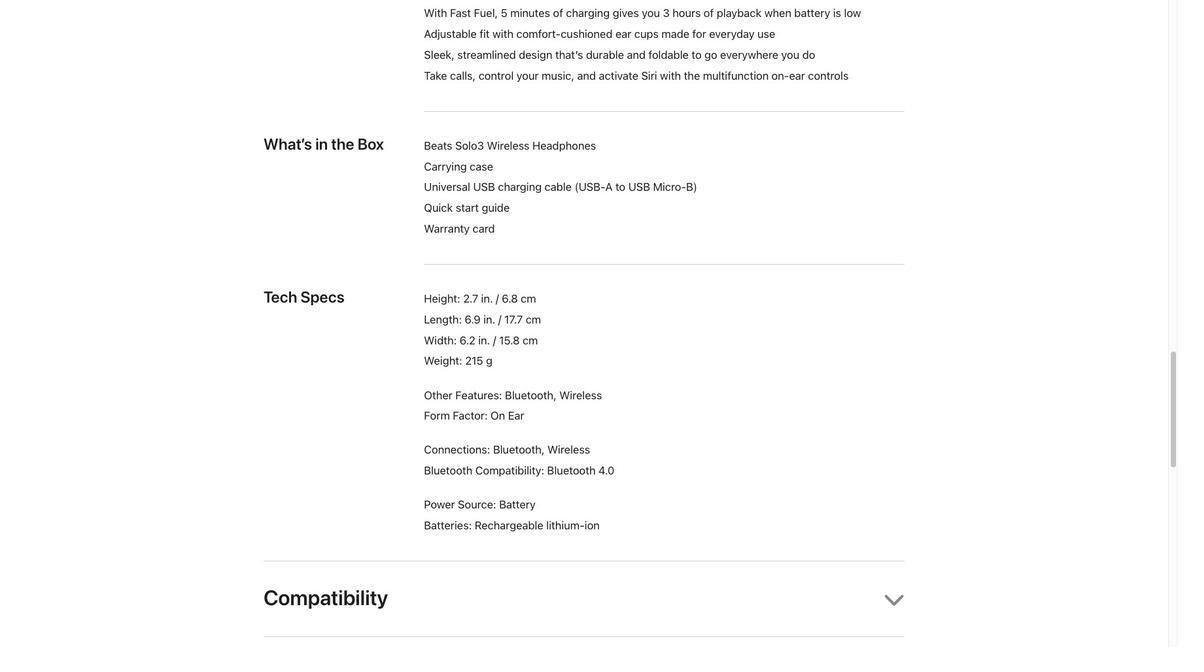 Task type: vqa. For each thing, say whether or not it's contained in the screenshot.
DESIGN
yes



Task type: describe. For each thing, give the bounding box(es) containing it.
power source: battery
[[424, 499, 536, 512]]

6.2
[[460, 334, 475, 347]]

battery
[[794, 7, 830, 20]]

low
[[844, 7, 861, 20]]

foldable
[[649, 48, 689, 61]]

everywhere
[[720, 48, 779, 61]]

in
[[315, 135, 328, 154]]

streamlined
[[457, 48, 516, 61]]

tech specs
[[264, 288, 345, 307]]

made
[[662, 28, 690, 41]]

2 of from the left
[[704, 7, 714, 20]]

with
[[424, 7, 447, 20]]

playback
[[717, 7, 762, 20]]

take
[[424, 69, 447, 82]]

cups
[[634, 28, 659, 41]]

adjustable
[[424, 28, 477, 41]]

quick
[[424, 202, 453, 215]]

0 vertical spatial charging
[[566, 7, 610, 20]]

tech
[[264, 288, 297, 307]]

cushioned
[[561, 28, 613, 41]]

fuel,
[[474, 7, 498, 20]]

wireless for bluetooth,
[[548, 444, 590, 457]]

g
[[486, 355, 493, 368]]

batteries:
[[424, 520, 472, 533]]

universal
[[424, 181, 470, 194]]

1 vertical spatial bluetooth,
[[493, 444, 545, 457]]

lithium-
[[546, 520, 585, 533]]

1 horizontal spatial to
[[692, 48, 702, 61]]

what's in the box
[[264, 135, 384, 154]]

0 vertical spatial you
[[642, 7, 660, 20]]

1 usb from the left
[[473, 181, 495, 194]]

durable
[[586, 48, 624, 61]]

0 horizontal spatial ear
[[616, 28, 632, 41]]

3
[[663, 7, 670, 20]]

2.7
[[463, 292, 478, 306]]

form factor: on ear
[[424, 410, 524, 423]]

b)
[[686, 181, 697, 194]]

width:
[[424, 334, 457, 347]]

1 horizontal spatial you
[[781, 48, 800, 61]]

connections:
[[424, 444, 490, 457]]

do
[[802, 48, 815, 61]]

sleek, streamlined design that's durable and foldable to go everywhere you do
[[424, 48, 815, 61]]

wireless for solo3
[[487, 139, 530, 152]]

warranty card
[[424, 222, 495, 236]]

cm for length: 6.9 in. / 17.7 cm
[[526, 313, 541, 326]]

ion
[[585, 520, 600, 533]]

calls,
[[450, 69, 476, 82]]

215
[[465, 355, 483, 368]]

fast
[[450, 7, 471, 20]]

bluetooth 4.0
[[547, 465, 615, 478]]

ear
[[508, 410, 524, 423]]

compatibility:
[[475, 465, 544, 478]]

micro-
[[653, 181, 686, 194]]

when
[[765, 7, 792, 20]]

compatibility button
[[264, 562, 905, 638]]

sleek,
[[424, 48, 455, 61]]

card
[[473, 222, 495, 236]]

is
[[833, 7, 841, 20]]

with fast fuel, 5 minutes of charging gives you 3 hours of playback when battery is low
[[424, 7, 861, 20]]

take calls, control your music, and activate siri with the multifunction on-ear controls
[[424, 69, 849, 82]]

for
[[693, 28, 706, 41]]

1 vertical spatial ear
[[789, 69, 805, 82]]

beats solo3 wireless headphones
[[424, 139, 596, 152]]

control
[[479, 69, 514, 82]]

0 horizontal spatial with
[[493, 28, 514, 41]]

cm for height: 2.7 in. / 6.8 cm
[[521, 292, 536, 306]]

/ for 15.8
[[493, 334, 496, 347]]

/ for 17.7
[[498, 313, 501, 326]]

box
[[358, 135, 384, 154]]

connections: bluetooth, wireless
[[424, 444, 590, 457]]

15.8
[[499, 334, 520, 347]]

in. for 6.9
[[484, 313, 495, 326]]

battery
[[499, 499, 536, 512]]

music,
[[542, 69, 574, 82]]

and for music,
[[577, 69, 596, 82]]

height:
[[424, 292, 460, 306]]

weight:
[[424, 355, 462, 368]]

a
[[605, 181, 613, 194]]



Task type: locate. For each thing, give the bounding box(es) containing it.
0 vertical spatial bluetooth,
[[505, 389, 557, 402]]

usb
[[473, 181, 495, 194], [628, 181, 650, 194]]

that's
[[555, 48, 583, 61]]

case
[[470, 160, 493, 173]]

charging up the guide
[[498, 181, 542, 194]]

and down that's
[[577, 69, 596, 82]]

in. right 2.7
[[481, 292, 493, 306]]

specs
[[301, 288, 345, 307]]

(usb-
[[575, 181, 605, 194]]

batteries: rechargeable lithium-ion
[[424, 520, 600, 533]]

length:
[[424, 313, 462, 326]]

source:
[[458, 499, 496, 512]]

the
[[684, 69, 700, 82], [331, 135, 354, 154]]

in. right '6.9'
[[484, 313, 495, 326]]

1 of from the left
[[553, 7, 563, 20]]

2 vertical spatial in.
[[478, 334, 490, 347]]

2 usb from the left
[[628, 181, 650, 194]]

bluetooth, up ear at the bottom of the page
[[505, 389, 557, 402]]

/ for 6.8
[[496, 292, 499, 306]]

0 vertical spatial wireless
[[487, 139, 530, 152]]

charging
[[566, 7, 610, 20], [498, 181, 542, 194]]

fit
[[480, 28, 490, 41]]

/ left 17.7
[[498, 313, 501, 326]]

0 horizontal spatial the
[[331, 135, 354, 154]]

adjustable fit with comfort-cushioned ear cups made for everyday use
[[424, 28, 775, 41]]

ear
[[616, 28, 632, 41], [789, 69, 805, 82]]

design
[[519, 48, 552, 61]]

cm
[[521, 292, 536, 306], [526, 313, 541, 326], [523, 334, 538, 347]]

bluetooth compatibility: bluetooth 4.0
[[424, 465, 615, 478]]

on-
[[772, 69, 789, 82]]

1 horizontal spatial usb
[[628, 181, 650, 194]]

1 vertical spatial you
[[781, 48, 800, 61]]

you
[[642, 7, 660, 20], [781, 48, 800, 61]]

1 vertical spatial /
[[498, 313, 501, 326]]

of right hours
[[704, 7, 714, 20]]

/ left '6.8' on the top of page
[[496, 292, 499, 306]]

charging up cushioned
[[566, 7, 610, 20]]

hours
[[673, 7, 701, 20]]

0 horizontal spatial of
[[553, 7, 563, 20]]

0 vertical spatial ear
[[616, 28, 632, 41]]

in. for 2.7
[[481, 292, 493, 306]]

you left 3
[[642, 7, 660, 20]]

1 vertical spatial the
[[331, 135, 354, 154]]

solo3
[[455, 139, 484, 152]]

start
[[456, 202, 479, 215]]

1 vertical spatial charging
[[498, 181, 542, 194]]

cm right '6.8' on the top of page
[[521, 292, 536, 306]]

0 vertical spatial with
[[493, 28, 514, 41]]

what's
[[264, 135, 312, 154]]

gives
[[613, 7, 639, 20]]

with
[[493, 28, 514, 41], [660, 69, 681, 82]]

warranty
[[424, 222, 470, 236]]

weight: 215 g
[[424, 355, 493, 368]]

in. for 6.2
[[478, 334, 490, 347]]

your
[[517, 69, 539, 82]]

1 horizontal spatial charging
[[566, 7, 610, 20]]

with right fit
[[493, 28, 514, 41]]

compatibility
[[264, 586, 388, 611]]

to left go
[[692, 48, 702, 61]]

carrying case
[[424, 160, 493, 173]]

the right in at the top left of the page
[[331, 135, 354, 154]]

in. right "6.2"
[[478, 334, 490, 347]]

bluetooth
[[424, 465, 472, 478]]

1 horizontal spatial the
[[684, 69, 700, 82]]

with down foldable
[[660, 69, 681, 82]]

height: 2.7 in. / 6.8 cm
[[424, 292, 536, 306]]

rechargeable
[[475, 520, 544, 533]]

1 vertical spatial and
[[577, 69, 596, 82]]

1 horizontal spatial with
[[660, 69, 681, 82]]

in.
[[481, 292, 493, 306], [484, 313, 495, 326], [478, 334, 490, 347]]

other
[[424, 389, 453, 402]]

guide
[[482, 202, 510, 215]]

use
[[758, 28, 775, 41]]

/
[[496, 292, 499, 306], [498, 313, 501, 326], [493, 334, 496, 347]]

1 vertical spatial with
[[660, 69, 681, 82]]

ear down do
[[789, 69, 805, 82]]

to right a at the right top of page
[[616, 181, 626, 194]]

to
[[692, 48, 702, 61], [616, 181, 626, 194]]

you left do
[[781, 48, 800, 61]]

features:
[[455, 389, 502, 402]]

minutes
[[510, 7, 550, 20]]

0 vertical spatial the
[[684, 69, 700, 82]]

5
[[501, 7, 507, 20]]

0 vertical spatial /
[[496, 292, 499, 306]]

usb right a at the right top of page
[[628, 181, 650, 194]]

1 horizontal spatial and
[[627, 48, 646, 61]]

17.7
[[504, 313, 523, 326]]

carrying
[[424, 160, 467, 173]]

bluetooth, up bluetooth compatibility: bluetooth 4.0
[[493, 444, 545, 457]]

6.9
[[465, 313, 481, 326]]

other features: bluetooth, wireless
[[424, 389, 602, 402]]

cm for width: 6.2 in. / 15.8 cm
[[523, 334, 538, 347]]

controls
[[808, 69, 849, 82]]

and up take calls, control your music, and activate siri with the multifunction on-ear controls
[[627, 48, 646, 61]]

width: 6.2 in. / 15.8 cm
[[424, 334, 538, 347]]

0 horizontal spatial you
[[642, 7, 660, 20]]

1 horizontal spatial of
[[704, 7, 714, 20]]

0 vertical spatial cm
[[521, 292, 536, 306]]

beats
[[424, 139, 452, 152]]

cm right 17.7
[[526, 313, 541, 326]]

1 vertical spatial cm
[[526, 313, 541, 326]]

bluetooth,
[[505, 389, 557, 402], [493, 444, 545, 457]]

and for durable
[[627, 48, 646, 61]]

form
[[424, 410, 450, 423]]

ear down "gives"
[[616, 28, 632, 41]]

1 vertical spatial in.
[[484, 313, 495, 326]]

everyday
[[709, 28, 755, 41]]

0 vertical spatial to
[[692, 48, 702, 61]]

of right minutes
[[553, 7, 563, 20]]

length: 6.9 in. / 17.7 cm
[[424, 313, 541, 326]]

1 vertical spatial to
[[616, 181, 626, 194]]

headphones
[[532, 139, 596, 152]]

1 horizontal spatial ear
[[789, 69, 805, 82]]

0 vertical spatial in.
[[481, 292, 493, 306]]

on
[[491, 410, 505, 423]]

0 horizontal spatial to
[[616, 181, 626, 194]]

multifunction
[[703, 69, 769, 82]]

wireless
[[487, 139, 530, 152], [559, 389, 602, 402], [548, 444, 590, 457]]

quick start guide
[[424, 202, 510, 215]]

comfort-
[[516, 28, 561, 41]]

usb down case
[[473, 181, 495, 194]]

6.8
[[502, 292, 518, 306]]

cable
[[545, 181, 572, 194]]

0 horizontal spatial usb
[[473, 181, 495, 194]]

siri
[[641, 69, 657, 82]]

1 vertical spatial wireless
[[559, 389, 602, 402]]

power
[[424, 499, 455, 512]]

activate
[[599, 69, 638, 82]]

0 horizontal spatial charging
[[498, 181, 542, 194]]

the down foldable
[[684, 69, 700, 82]]

cm right 15.8
[[523, 334, 538, 347]]

2 vertical spatial wireless
[[548, 444, 590, 457]]

/ left 15.8
[[493, 334, 496, 347]]

2 vertical spatial /
[[493, 334, 496, 347]]

factor:
[[453, 410, 488, 423]]

2 vertical spatial cm
[[523, 334, 538, 347]]

0 vertical spatial and
[[627, 48, 646, 61]]

0 horizontal spatial and
[[577, 69, 596, 82]]



